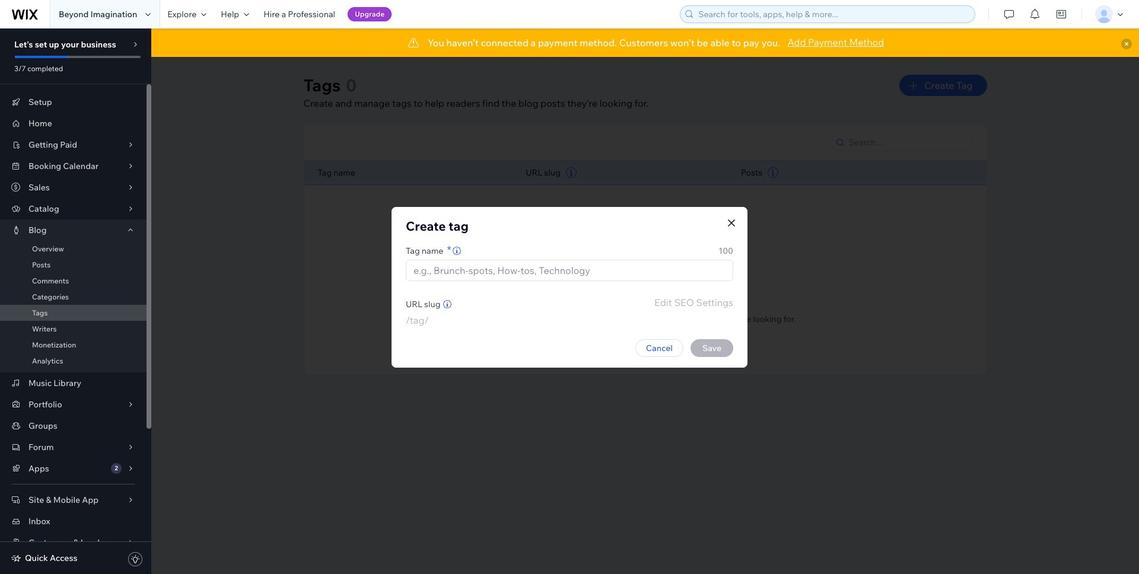 Task type: vqa. For each thing, say whether or not it's contained in the screenshot.
list box
no



Task type: describe. For each thing, give the bounding box(es) containing it.
Search for tools, apps, help & more... field
[[695, 6, 972, 23]]

e.g., Brunch-spots, How-tos, Technology field
[[410, 260, 729, 280]]



Task type: locate. For each thing, give the bounding box(es) containing it.
alert
[[151, 28, 1139, 57]]

Search... field
[[845, 134, 969, 151]]

sidebar element
[[0, 28, 151, 574]]



